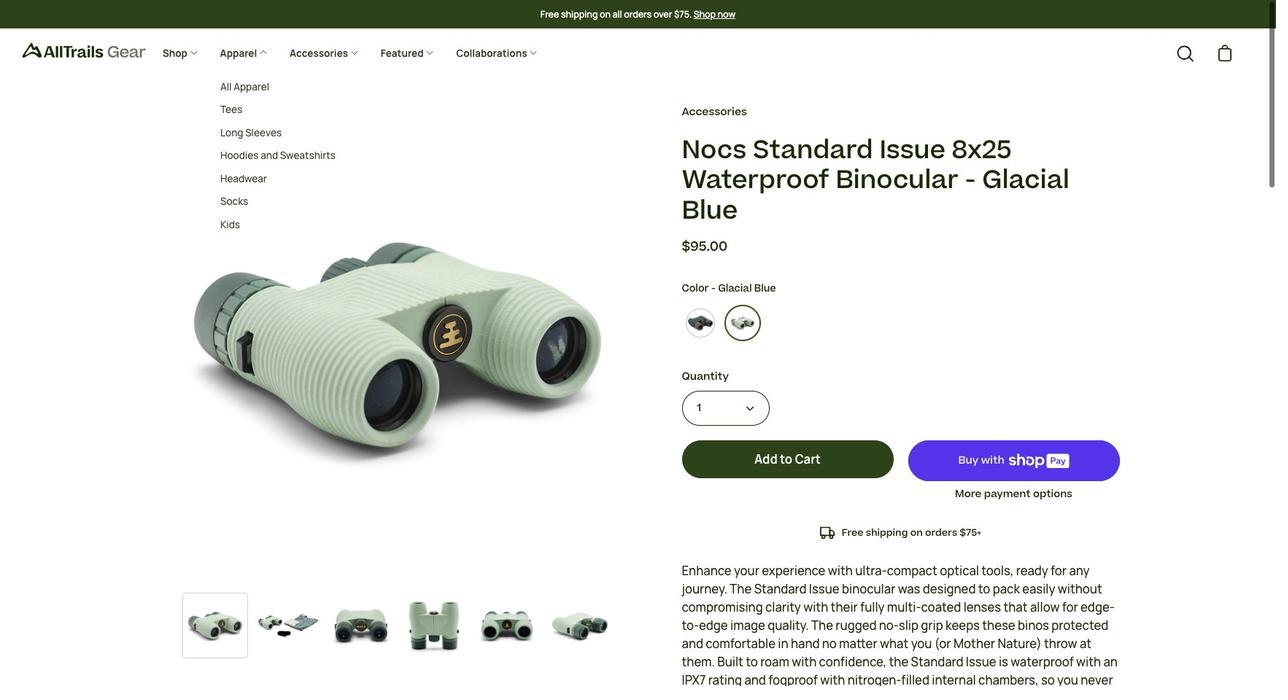 Task type: describe. For each thing, give the bounding box(es) containing it.
what
[[880, 636, 909, 652]]

blue inside nocs standard issue 8x25 waterproof binocular - glacial blue
[[682, 193, 738, 230]]

toggle plus image for shop
[[189, 48, 198, 57]]

cypress
[[687, 350, 722, 363]]

to-
[[682, 618, 699, 634]]

internal
[[932, 673, 976, 687]]

chambers,
[[979, 673, 1039, 687]]

without
[[1058, 582, 1103, 598]]

your
[[734, 563, 760, 579]]

apparel
[[220, 47, 259, 60]]

1 button
[[682, 391, 770, 426]]

1 vertical spatial the
[[812, 618, 833, 634]]

with down at
[[1077, 655, 1101, 671]]

with left ultra-
[[828, 563, 853, 579]]

binocular
[[836, 162, 959, 199]]

add
[[755, 452, 778, 468]]

slip
[[899, 618, 919, 634]]

to inside button
[[780, 452, 793, 468]]

waterproof
[[1011, 655, 1074, 671]]

free shipping on orders $75+
[[842, 526, 982, 540]]

them.
[[682, 655, 715, 671]]

easily
[[1023, 582, 1056, 598]]

- inside nocs standard issue 8x25 waterproof binocular - glacial blue
[[965, 162, 976, 199]]

1
[[697, 401, 702, 416]]

issue inside nocs standard issue 8x25 waterproof binocular - glacial blue
[[880, 132, 946, 168]]

grip
[[921, 618, 943, 634]]

rating
[[708, 673, 742, 687]]

glacial inside option
[[729, 350, 758, 363]]

with down hand
[[792, 655, 817, 671]]

protected
[[1052, 618, 1109, 634]]

quantity
[[682, 369, 729, 385]]

binos
[[1018, 618, 1049, 634]]

compromising
[[682, 600, 763, 616]]

ipx7
[[682, 673, 706, 687]]

2 horizontal spatial issue
[[966, 655, 997, 671]]

more payment options button
[[908, 485, 1120, 504]]

lenses
[[964, 600, 1001, 616]]

buy with
[[959, 453, 1008, 469]]

tools,
[[982, 563, 1014, 579]]

0 vertical spatial the
[[730, 582, 752, 598]]

shipping for orders
[[866, 526, 908, 540]]

on for all
[[600, 8, 611, 20]]

toggle plus image for accessories
[[350, 48, 359, 57]]

toggle plus image for apparel
[[259, 48, 268, 57]]

enhance
[[682, 563, 732, 579]]

Cypress Green radio
[[682, 305, 756, 364]]

on for orders
[[911, 526, 923, 540]]

ultra-
[[855, 563, 887, 579]]

payment
[[984, 488, 1031, 502]]

1 vertical spatial standard
[[754, 582, 807, 598]]

free for free shipping on all orders over $75. shop now
[[541, 8, 559, 20]]

binocular
[[842, 582, 896, 598]]

1 vertical spatial and
[[745, 673, 766, 687]]

more
[[955, 488, 982, 502]]

any
[[1069, 563, 1090, 579]]

an
[[1104, 655, 1118, 671]]

at
[[1080, 636, 1092, 652]]

edge-
[[1081, 600, 1115, 616]]

1 vertical spatial accessories
[[682, 104, 747, 119]]

1 vertical spatial issue
[[809, 582, 840, 598]]

$75.
[[674, 8, 692, 20]]

add to cart
[[755, 452, 821, 468]]

1 vertical spatial shop
[[163, 47, 189, 60]]

Glacial Blue radio
[[724, 305, 784, 364]]

1 horizontal spatial accessories link
[[682, 104, 747, 120]]

mother
[[954, 636, 996, 652]]

nocs
[[682, 132, 747, 168]]

comfortable
[[706, 636, 776, 652]]

shop link
[[152, 36, 209, 72]]

pack
[[993, 582, 1020, 598]]

nocs standard issue 8x25 waterproof binocular - glacial blue
[[682, 132, 1070, 230]]

hand
[[791, 636, 820, 652]]

confidence,
[[819, 655, 887, 671]]

color - glacial blue
[[682, 282, 776, 296]]

apparel link
[[209, 36, 279, 72]]

1 vertical spatial glacial
[[718, 282, 752, 296]]

option group containing cypress green
[[682, 305, 1120, 364]]

options
[[1033, 488, 1073, 502]]

shop now link
[[694, 8, 736, 21]]

you
[[911, 636, 932, 652]]

8x25
[[952, 132, 1012, 168]]

truck image
[[820, 526, 835, 541]]

image
[[731, 618, 765, 634]]

over
[[654, 8, 672, 20]]

their
[[831, 600, 858, 616]]

quality.
[[768, 618, 809, 634]]

roam
[[761, 655, 790, 671]]

edge
[[699, 618, 728, 634]]

1 horizontal spatial orders
[[925, 526, 958, 540]]

in
[[778, 636, 789, 652]]

no-
[[879, 618, 899, 634]]

add to cart button
[[682, 441, 894, 479]]



Task type: vqa. For each thing, say whether or not it's contained in the screenshot.
second nalgene
no



Task type: locate. For each thing, give the bounding box(es) containing it.
0 horizontal spatial and
[[682, 636, 703, 652]]

toggle plus image inside apparel "link"
[[259, 48, 268, 57]]

0 horizontal spatial on
[[600, 8, 611, 20]]

allow
[[1030, 600, 1060, 616]]

featured link
[[370, 36, 445, 72]]

0 vertical spatial accessories
[[290, 47, 350, 60]]

all
[[613, 8, 622, 20]]

1 vertical spatial for
[[1062, 600, 1078, 616]]

with right buy
[[981, 453, 1005, 469]]

compact
[[887, 563, 938, 579]]

with left their
[[804, 600, 829, 616]]

1 horizontal spatial to
[[780, 452, 793, 468]]

free shipping on all orders over $75. shop now
[[541, 8, 736, 20]]

fully
[[861, 600, 885, 616]]

cypress green
[[687, 350, 750, 363]]

orders left $75+
[[925, 526, 958, 540]]

coated
[[921, 600, 961, 616]]

collaborations link
[[445, 36, 549, 72]]

journey.
[[682, 582, 728, 598]]

1 toggle plus image from the left
[[189, 48, 198, 57]]

1 horizontal spatial and
[[745, 673, 766, 687]]

1 vertical spatial accessories link
[[682, 104, 747, 120]]

free right truck image
[[842, 526, 864, 540]]

blue up glacial blue option
[[754, 282, 776, 296]]

the down your
[[730, 582, 752, 598]]

on left all
[[600, 8, 611, 20]]

now
[[718, 8, 736, 20]]

0 vertical spatial glacial
[[983, 162, 1070, 199]]

0 horizontal spatial toggle plus image
[[259, 48, 268, 57]]

0 horizontal spatial orders
[[624, 8, 652, 20]]

0 horizontal spatial shipping
[[561, 8, 598, 20]]

-
[[965, 162, 976, 199], [712, 282, 716, 296]]

shipping for all
[[561, 8, 598, 20]]

1 horizontal spatial shop
[[694, 8, 716, 20]]

1 toggle plus image from the left
[[259, 48, 268, 57]]

ready
[[1016, 563, 1049, 579]]

toggle plus image
[[259, 48, 268, 57], [426, 48, 434, 57]]

0 vertical spatial and
[[682, 636, 703, 652]]

0 horizontal spatial to
[[746, 655, 758, 671]]

nitrogen-
[[848, 673, 902, 687]]

is
[[999, 655, 1009, 671]]

0 horizontal spatial free
[[541, 8, 559, 20]]

0 vertical spatial on
[[600, 8, 611, 20]]

multi-
[[887, 600, 921, 616]]

with down confidence,
[[820, 673, 845, 687]]

0 horizontal spatial accessories
[[290, 47, 350, 60]]

glacial inside nocs standard issue 8x25 waterproof binocular - glacial blue
[[983, 162, 1070, 199]]

2 vertical spatial to
[[746, 655, 758, 671]]

nocs standard issue 8x25 waterproof binocular - glacial blue accessory nocs binoculars image
[[157, 104, 638, 586], [183, 594, 247, 658], [256, 594, 320, 658], [329, 594, 393, 658], [402, 594, 466, 658], [475, 594, 539, 658], [548, 594, 612, 658]]

accessories link
[[279, 36, 370, 72], [682, 104, 747, 120]]

that
[[1004, 600, 1028, 616]]

for left any on the bottom of page
[[1051, 563, 1067, 579]]

$95.00
[[682, 238, 728, 256]]

option group
[[682, 305, 1120, 364]]

1 horizontal spatial the
[[812, 618, 833, 634]]

0 horizontal spatial issue
[[809, 582, 840, 598]]

to down comfortable
[[746, 655, 758, 671]]

1 vertical spatial blue
[[754, 282, 776, 296]]

shipping left all
[[561, 8, 598, 20]]

and down roam
[[745, 673, 766, 687]]

1 horizontal spatial issue
[[880, 132, 946, 168]]

the
[[730, 582, 752, 598], [812, 618, 833, 634]]

0 vertical spatial shop
[[694, 8, 716, 20]]

cart
[[795, 452, 821, 468]]

0 vertical spatial to
[[780, 452, 793, 468]]

0 vertical spatial accessories link
[[279, 36, 370, 72]]

3 toggle plus image from the left
[[529, 48, 538, 57]]

buy with button
[[908, 441, 1120, 482]]

0 vertical spatial issue
[[880, 132, 946, 168]]

1 vertical spatial -
[[712, 282, 716, 296]]

issue left 8x25 on the top of the page
[[880, 132, 946, 168]]

for up protected
[[1062, 600, 1078, 616]]

1 horizontal spatial shipping
[[866, 526, 908, 540]]

0 vertical spatial free
[[541, 8, 559, 20]]

fogproof
[[769, 673, 818, 687]]

and down to-
[[682, 636, 703, 652]]

2 horizontal spatial toggle plus image
[[529, 48, 538, 57]]

1 vertical spatial to
[[979, 582, 991, 598]]

filled
[[902, 673, 930, 687]]

enhance your experience with ultra-compact optical tools, ready for any journey. the standard issue binocular was designed to pack easily without compromising clarity with their fully multi-coated lenses that allow for edge- to-edge image quality. the rugged no-slip grip keeps these binos protected and comfortable in hand no matter what you (or mother nature) throw at them. built to roam with confidence, the standard issue is waterproof with an ipx7 rating and fogproof with nitrogen-filled internal chambers, so you
[[682, 563, 1118, 687]]

keeps
[[946, 618, 980, 634]]

these
[[982, 618, 1016, 634]]

standard
[[753, 132, 873, 168], [754, 582, 807, 598], [911, 655, 964, 671]]

rugged
[[836, 618, 877, 634]]

toggle plus image inside collaborations link
[[529, 48, 538, 57]]

blue inside glacial blue option
[[760, 350, 779, 363]]

0 vertical spatial shipping
[[561, 8, 598, 20]]

0 horizontal spatial -
[[712, 282, 716, 296]]

0 vertical spatial for
[[1051, 563, 1067, 579]]

toggle plus image
[[189, 48, 198, 57], [350, 48, 359, 57], [529, 48, 538, 57]]

nature)
[[998, 636, 1042, 652]]

toggle plus image inside accessories link
[[350, 48, 359, 57]]

with
[[981, 453, 1005, 469], [828, 563, 853, 579], [804, 600, 829, 616], [792, 655, 817, 671], [1077, 655, 1101, 671], [820, 673, 845, 687]]

experience
[[762, 563, 826, 579]]

0 vertical spatial standard
[[753, 132, 873, 168]]

built
[[718, 655, 744, 671]]

1 horizontal spatial toggle plus image
[[426, 48, 434, 57]]

on
[[600, 8, 611, 20], [911, 526, 923, 540]]

color
[[682, 282, 709, 296]]

2 vertical spatial issue
[[966, 655, 997, 671]]

to up "lenses" on the bottom right of page
[[979, 582, 991, 598]]

1 vertical spatial free
[[842, 526, 864, 540]]

issue down 'mother'
[[966, 655, 997, 671]]

orders right all
[[624, 8, 652, 20]]

shop left apparel
[[163, 47, 189, 60]]

blue up $95.00
[[682, 193, 738, 230]]

on up compact
[[911, 526, 923, 540]]

toggle plus image inside 'shop' link
[[189, 48, 198, 57]]

free up collaborations link
[[541, 8, 559, 20]]

1 horizontal spatial free
[[842, 526, 864, 540]]

shipping up ultra-
[[866, 526, 908, 540]]

2 toggle plus image from the left
[[426, 48, 434, 57]]

0 horizontal spatial accessories link
[[279, 36, 370, 72]]

with inside button
[[981, 453, 1005, 469]]

orders
[[624, 8, 652, 20], [925, 526, 958, 540]]

1 horizontal spatial on
[[911, 526, 923, 540]]

featured
[[381, 47, 426, 60]]

collaborations
[[456, 47, 529, 60]]

was
[[898, 582, 921, 598]]

2 toggle plus image from the left
[[350, 48, 359, 57]]

free for free shipping on orders $75+
[[842, 526, 864, 540]]

to right add
[[780, 452, 793, 468]]

shop right $75.
[[694, 8, 716, 20]]

toggle plus image inside featured link
[[426, 48, 434, 57]]

and
[[682, 636, 703, 652], [745, 673, 766, 687]]

to
[[780, 452, 793, 468], [979, 582, 991, 598], [746, 655, 758, 671]]

blue right green
[[760, 350, 779, 363]]

0 horizontal spatial the
[[730, 582, 752, 598]]

1 vertical spatial shipping
[[866, 526, 908, 540]]

0 horizontal spatial shop
[[163, 47, 189, 60]]

issue
[[880, 132, 946, 168], [809, 582, 840, 598], [966, 655, 997, 671]]

1 horizontal spatial accessories
[[682, 104, 747, 119]]

2 horizontal spatial to
[[979, 582, 991, 598]]

1 horizontal spatial -
[[965, 162, 976, 199]]

glacial blue
[[729, 350, 779, 363]]

waterproof
[[682, 162, 830, 199]]

more payment options
[[955, 488, 1073, 502]]

matter
[[839, 636, 878, 652]]

no
[[822, 636, 837, 652]]

the up the 'no'
[[812, 618, 833, 634]]

2 vertical spatial blue
[[760, 350, 779, 363]]

designed
[[923, 582, 976, 598]]

toggle plus image for collaborations
[[529, 48, 538, 57]]

(or
[[935, 636, 951, 652]]

2 vertical spatial standard
[[911, 655, 964, 671]]

0 vertical spatial -
[[965, 162, 976, 199]]

1 vertical spatial on
[[911, 526, 923, 540]]

green
[[724, 350, 750, 363]]

clarity
[[766, 600, 801, 616]]

standard inside nocs standard issue 8x25 waterproof binocular - glacial blue
[[753, 132, 873, 168]]

so
[[1041, 673, 1055, 687]]

0 horizontal spatial toggle plus image
[[189, 48, 198, 57]]

shop
[[694, 8, 716, 20], [163, 47, 189, 60]]

0 vertical spatial orders
[[624, 8, 652, 20]]

the
[[889, 655, 909, 671]]

throw
[[1044, 636, 1078, 652]]

2 vertical spatial glacial
[[729, 350, 758, 363]]

1 vertical spatial orders
[[925, 526, 958, 540]]

toggle plus image for featured
[[426, 48, 434, 57]]

1 horizontal spatial toggle plus image
[[350, 48, 359, 57]]

issue up their
[[809, 582, 840, 598]]

optical
[[940, 563, 979, 579]]

0 vertical spatial blue
[[682, 193, 738, 230]]



